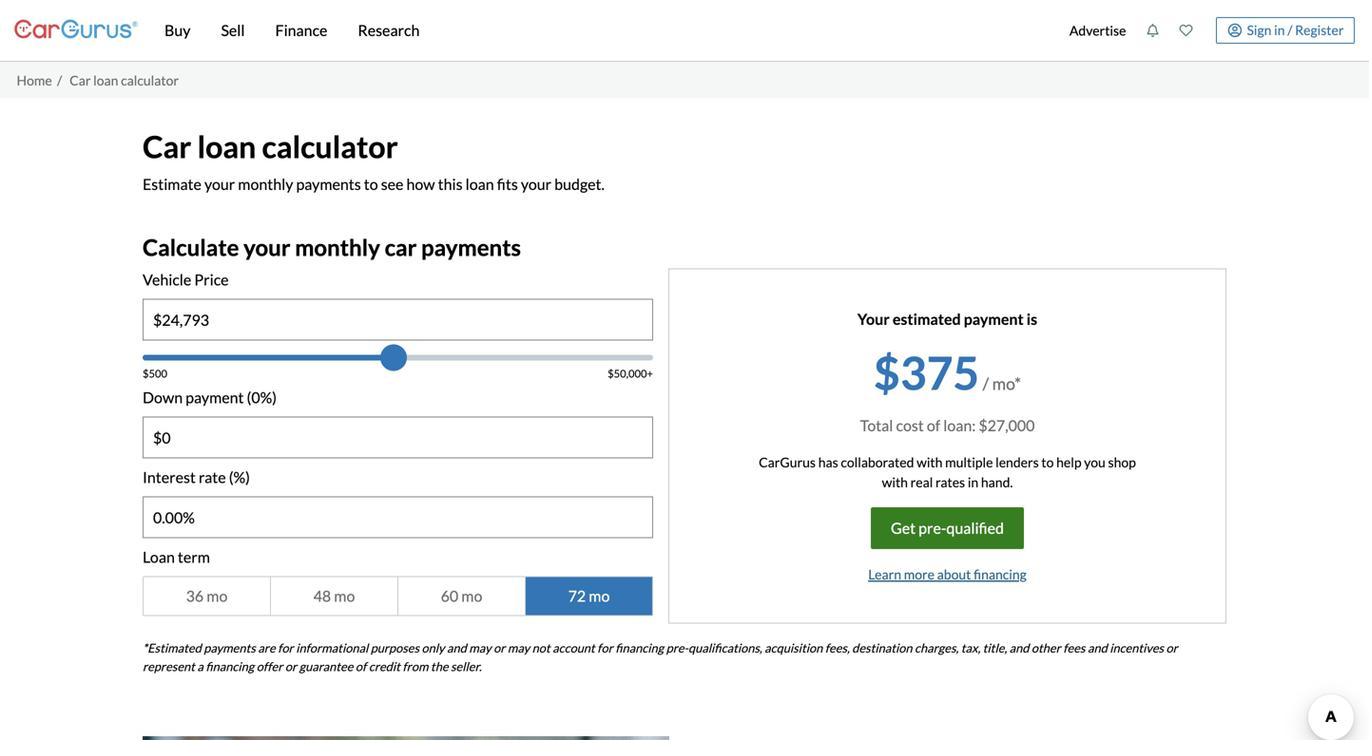Task type: vqa. For each thing, say whether or not it's contained in the screenshot.
left pull
no



Task type: locate. For each thing, give the bounding box(es) containing it.
of
[[927, 417, 941, 435], [356, 660, 367, 674]]

$375
[[874, 345, 980, 400]]

your right estimate
[[204, 175, 235, 193]]

1 horizontal spatial your
[[244, 234, 291, 261]]

1 vertical spatial of
[[356, 660, 367, 674]]

1 may from the left
[[469, 642, 491, 656]]

informational
[[296, 642, 368, 656]]

is
[[1027, 310, 1038, 329]]

2 and from the left
[[1010, 642, 1029, 656]]

0 horizontal spatial payment
[[186, 389, 244, 407]]

payment left (0%)
[[186, 389, 244, 407]]

car right "home" link
[[70, 72, 91, 88]]

or right incentives
[[1167, 642, 1178, 656]]

0 horizontal spatial loan
[[93, 72, 118, 88]]

financing right about
[[974, 567, 1027, 583]]

get pre-qualified
[[891, 519, 1004, 538]]

1 horizontal spatial monthly
[[295, 234, 380, 261]]

estimate
[[143, 175, 202, 193]]

48
[[314, 588, 331, 606]]

0 vertical spatial pre-
[[919, 519, 947, 538]]

fees,
[[825, 642, 850, 656]]

for right account
[[597, 642, 613, 656]]

1 mo from the left
[[207, 588, 228, 606]]

1 horizontal spatial for
[[597, 642, 613, 656]]

0 horizontal spatial to
[[364, 175, 378, 193]]

car
[[385, 234, 417, 261]]

payment
[[964, 310, 1024, 329], [186, 389, 244, 407]]

user icon image
[[1228, 23, 1242, 37]]

lenders
[[996, 455, 1039, 471]]

0 horizontal spatial payments
[[204, 642, 256, 656]]

your right calculate
[[244, 234, 291, 261]]

2 may from the left
[[508, 642, 530, 656]]

2 vertical spatial loan
[[466, 175, 494, 193]]

for
[[278, 642, 294, 656], [597, 642, 613, 656]]

0 vertical spatial car
[[70, 72, 91, 88]]

pre- inside 'button'
[[919, 519, 947, 538]]

1 vertical spatial in
[[968, 475, 979, 491]]

to left help on the bottom of the page
[[1042, 455, 1054, 471]]

of right cost
[[927, 417, 941, 435]]

for right 'are'
[[278, 642, 294, 656]]

2 mo from the left
[[334, 588, 355, 606]]

payments
[[296, 175, 361, 193], [421, 234, 521, 261], [204, 642, 256, 656]]

2 for from the left
[[597, 642, 613, 656]]

may up seller.
[[469, 642, 491, 656]]

48 mo
[[314, 588, 355, 606]]

monthly down car loan calculator
[[238, 175, 293, 193]]

about
[[937, 567, 971, 583]]

*estimated
[[143, 642, 201, 656]]

mo for 72 mo
[[589, 588, 610, 606]]

may left not
[[508, 642, 530, 656]]

other
[[1032, 642, 1061, 656]]

mo right the 48
[[334, 588, 355, 606]]

and right title,
[[1010, 642, 1029, 656]]

open notifications image
[[1146, 24, 1160, 37]]

0 horizontal spatial with
[[882, 475, 908, 491]]

estimated
[[893, 310, 961, 329]]

1 vertical spatial /
[[57, 72, 62, 88]]

financing right a
[[206, 660, 254, 674]]

monthly for car
[[295, 234, 380, 261]]

represent
[[143, 660, 195, 674]]

1 and from the left
[[447, 642, 467, 656]]

/ inside the $375 / mo*
[[983, 374, 989, 394]]

1 horizontal spatial financing
[[616, 642, 664, 656]]

car
[[70, 72, 91, 88], [143, 128, 191, 165]]

destination
[[852, 642, 913, 656]]

pre- inside *estimated payments are for informational purposes only and may or may not account for financing pre-qualifications, acquisition fees, destination charges, tax, title, and other fees and incentives or represent a financing offer or guarantee of credit from the seller.
[[666, 642, 689, 656]]

3 mo from the left
[[462, 588, 483, 606]]

1 vertical spatial to
[[1042, 455, 1054, 471]]

2 horizontal spatial payments
[[421, 234, 521, 261]]

to left see
[[364, 175, 378, 193]]

this
[[438, 175, 463, 193]]

0 horizontal spatial monthly
[[238, 175, 293, 193]]

0 vertical spatial with
[[917, 455, 943, 471]]

4 mo from the left
[[589, 588, 610, 606]]

2 horizontal spatial and
[[1088, 642, 1108, 656]]

menu bar
[[138, 0, 1060, 61]]

mo right the 36
[[207, 588, 228, 606]]

mo
[[207, 588, 228, 606], [334, 588, 355, 606], [462, 588, 483, 606], [589, 588, 610, 606]]

1 vertical spatial pre-
[[666, 642, 689, 656]]

and up seller.
[[447, 642, 467, 656]]

1 horizontal spatial calculator
[[262, 128, 398, 165]]

hand.
[[981, 475, 1013, 491]]

charges,
[[915, 642, 959, 656]]

payments down this
[[421, 234, 521, 261]]

with up real
[[917, 455, 943, 471]]

finance
[[275, 21, 328, 39]]

menu containing sign in / register
[[1060, 4, 1355, 57]]

/ left mo*
[[983, 374, 989, 394]]

1 horizontal spatial may
[[508, 642, 530, 656]]

payment left is
[[964, 310, 1024, 329]]

monthly left car
[[295, 234, 380, 261]]

0 horizontal spatial may
[[469, 642, 491, 656]]

car up estimate
[[143, 128, 191, 165]]

advertise link
[[1060, 4, 1137, 57]]

loan
[[93, 72, 118, 88], [197, 128, 256, 165], [466, 175, 494, 193]]

in inside menu
[[1275, 22, 1285, 38]]

1 horizontal spatial of
[[927, 417, 941, 435]]

learn
[[869, 567, 902, 583]]

1 horizontal spatial payments
[[296, 175, 361, 193]]

mo for 48 mo
[[334, 588, 355, 606]]

None field
[[144, 498, 652, 538]]

loan up estimate
[[197, 128, 256, 165]]

2 horizontal spatial /
[[1288, 22, 1293, 38]]

1 horizontal spatial car
[[143, 128, 191, 165]]

1 horizontal spatial or
[[494, 642, 505, 656]]

1 horizontal spatial /
[[983, 374, 989, 394]]

loan:
[[944, 417, 976, 435]]

/ left register
[[1288, 22, 1293, 38]]

1 horizontal spatial to
[[1042, 455, 1054, 471]]

2 horizontal spatial financing
[[974, 567, 1027, 583]]

1 vertical spatial car
[[143, 128, 191, 165]]

0 vertical spatial payments
[[296, 175, 361, 193]]

may
[[469, 642, 491, 656], [508, 642, 530, 656]]

sell
[[221, 21, 245, 39]]

collaborated
[[841, 455, 914, 471]]

your estimated payment is
[[858, 310, 1038, 329]]

pre-
[[919, 519, 947, 538], [666, 642, 689, 656]]

cargurus logo homepage link link
[[14, 3, 138, 58]]

guarantee
[[299, 660, 353, 674]]

calculator down buy dropdown button
[[121, 72, 179, 88]]

2 vertical spatial payments
[[204, 642, 256, 656]]

in down multiple
[[968, 475, 979, 491]]

0 horizontal spatial your
[[204, 175, 235, 193]]

with down collaborated
[[882, 475, 908, 491]]

/
[[1288, 22, 1293, 38], [57, 72, 62, 88], [983, 374, 989, 394]]

account
[[553, 642, 595, 656]]

not
[[532, 642, 550, 656]]

0 vertical spatial in
[[1275, 22, 1285, 38]]

buy
[[165, 21, 191, 39]]

36 mo
[[186, 588, 228, 606]]

1 vertical spatial with
[[882, 475, 908, 491]]

in right sign
[[1275, 22, 1285, 38]]

people high fiving image
[[143, 737, 670, 741]]

/ for $375
[[983, 374, 989, 394]]

0 horizontal spatial pre-
[[666, 642, 689, 656]]

financing right account
[[616, 642, 664, 656]]

$375 / mo*
[[874, 345, 1022, 400]]

0 vertical spatial payment
[[964, 310, 1024, 329]]

and
[[447, 642, 467, 656], [1010, 642, 1029, 656], [1088, 642, 1108, 656]]

0 horizontal spatial in
[[968, 475, 979, 491]]

of left credit
[[356, 660, 367, 674]]

loan left fits
[[466, 175, 494, 193]]

to
[[364, 175, 378, 193], [1042, 455, 1054, 471]]

1 vertical spatial payment
[[186, 389, 244, 407]]

vehicle
[[143, 271, 191, 289]]

0 horizontal spatial of
[[356, 660, 367, 674]]

cargurus logo homepage link image
[[14, 3, 138, 58]]

qualified
[[947, 519, 1004, 538]]

mo right 72
[[589, 588, 610, 606]]

/ right the home
[[57, 72, 62, 88]]

0 horizontal spatial car
[[70, 72, 91, 88]]

0 vertical spatial calculator
[[121, 72, 179, 88]]

2 vertical spatial /
[[983, 374, 989, 394]]

or right offer
[[285, 660, 297, 674]]

payments up "calculate your monthly car payments"
[[296, 175, 361, 193]]

financing
[[974, 567, 1027, 583], [616, 642, 664, 656], [206, 660, 254, 674]]

1 horizontal spatial pre-
[[919, 519, 947, 538]]

payments inside *estimated payments are for informational purposes only and may or may not account for financing pre-qualifications, acquisition fees, destination charges, tax, title, and other fees and incentives or represent a financing offer or guarantee of credit from the seller.
[[204, 642, 256, 656]]

in
[[1275, 22, 1285, 38], [968, 475, 979, 491]]

None text field
[[144, 300, 652, 340]]

your for calculate your monthly car payments
[[244, 234, 291, 261]]

your
[[204, 175, 235, 193], [521, 175, 552, 193], [244, 234, 291, 261]]

of inside *estimated payments are for informational purposes only and may or may not account for financing pre-qualifications, acquisition fees, destination charges, tax, title, and other fees and incentives or represent a financing offer or guarantee of credit from the seller.
[[356, 660, 367, 674]]

calculator
[[121, 72, 179, 88], [262, 128, 398, 165]]

your right fits
[[521, 175, 552, 193]]

$50,000+
[[608, 368, 653, 381]]

$500
[[143, 368, 167, 381]]

cargurus has collaborated with multiple lenders to help you shop with real rates in hand.
[[759, 455, 1136, 491]]

loan term
[[143, 549, 210, 567]]

mo right the 60
[[462, 588, 483, 606]]

title,
[[983, 642, 1007, 656]]

0 vertical spatial monthly
[[238, 175, 293, 193]]

and right fees
[[1088, 642, 1108, 656]]

fees
[[1064, 642, 1086, 656]]

or left not
[[494, 642, 505, 656]]

0 vertical spatial /
[[1288, 22, 1293, 38]]

advertise
[[1070, 22, 1127, 39]]

menu
[[1060, 4, 1355, 57]]

1 vertical spatial monthly
[[295, 234, 380, 261]]

real
[[911, 475, 933, 491]]

0 horizontal spatial /
[[57, 72, 62, 88]]

sign in / register
[[1247, 22, 1344, 38]]

with
[[917, 455, 943, 471], [882, 475, 908, 491]]

1 horizontal spatial in
[[1275, 22, 1285, 38]]

0 horizontal spatial for
[[278, 642, 294, 656]]

calculator up the estimate your monthly payments to see how this loan fits your budget.
[[262, 128, 398, 165]]

1 for from the left
[[278, 642, 294, 656]]

loan down cargurus logo homepage link link
[[93, 72, 118, 88]]

total cost of loan: $27,000
[[860, 417, 1035, 435]]

qualifications,
[[689, 642, 762, 656]]

1 horizontal spatial loan
[[197, 128, 256, 165]]

payments left 'are'
[[204, 642, 256, 656]]

0 horizontal spatial and
[[447, 642, 467, 656]]

0 horizontal spatial financing
[[206, 660, 254, 674]]

1 horizontal spatial and
[[1010, 642, 1029, 656]]

36
[[186, 588, 204, 606]]



Task type: describe. For each thing, give the bounding box(es) containing it.
get pre-qualified button
[[871, 508, 1024, 550]]

learn more about financing
[[869, 567, 1027, 583]]

cost
[[896, 417, 924, 435]]

*estimated payments are for informational purposes only and may or may not account for financing pre-qualifications, acquisition fees, destination charges, tax, title, and other fees and incentives or represent a financing offer or guarantee of credit from the seller.
[[143, 642, 1178, 674]]

finance button
[[260, 0, 343, 61]]

60
[[441, 588, 459, 606]]

1 horizontal spatial with
[[917, 455, 943, 471]]

vehicle price
[[143, 271, 229, 289]]

cargurus
[[759, 455, 816, 471]]

down
[[143, 389, 183, 407]]

0 vertical spatial of
[[927, 417, 941, 435]]

$27,000
[[979, 417, 1035, 435]]

car loan calculator
[[143, 128, 398, 165]]

sign
[[1247, 22, 1272, 38]]

menu bar containing buy
[[138, 0, 1060, 61]]

offer
[[257, 660, 283, 674]]

2 vertical spatial financing
[[206, 660, 254, 674]]

help
[[1057, 455, 1082, 471]]

total
[[860, 417, 893, 435]]

calculate your monthly car payments
[[143, 234, 521, 261]]

72 mo
[[568, 588, 610, 606]]

0 vertical spatial to
[[364, 175, 378, 193]]

Down payment (0%) text field
[[144, 418, 652, 458]]

0 vertical spatial financing
[[974, 567, 1027, 583]]

to inside cargurus has collaborated with multiple lenders to help you shop with real rates in hand.
[[1042, 455, 1054, 471]]

more
[[904, 567, 935, 583]]

your for estimate your monthly payments to see how this loan fits your budget.
[[204, 175, 235, 193]]

from
[[403, 660, 428, 674]]

acquisition
[[765, 642, 823, 656]]

2 horizontal spatial your
[[521, 175, 552, 193]]

seller.
[[451, 660, 482, 674]]

see
[[381, 175, 404, 193]]

1 vertical spatial calculator
[[262, 128, 398, 165]]

(0%)
[[247, 389, 277, 407]]

a
[[197, 660, 203, 674]]

fits
[[497, 175, 518, 193]]

home
[[17, 72, 52, 88]]

the
[[431, 660, 448, 674]]

3 and from the left
[[1088, 642, 1108, 656]]

budget.
[[555, 175, 605, 193]]

multiple
[[946, 455, 993, 471]]

how
[[407, 175, 435, 193]]

1 horizontal spatial payment
[[964, 310, 1024, 329]]

only
[[422, 642, 445, 656]]

research
[[358, 21, 420, 39]]

purposes
[[371, 642, 419, 656]]

/ for home
[[57, 72, 62, 88]]

(%)
[[229, 469, 250, 487]]

research button
[[343, 0, 435, 61]]

/ inside menu
[[1288, 22, 1293, 38]]

loan
[[143, 549, 175, 567]]

register
[[1296, 22, 1344, 38]]

interest
[[143, 469, 196, 487]]

sign in / register link
[[1216, 17, 1355, 44]]

has
[[819, 455, 839, 471]]

2 horizontal spatial loan
[[466, 175, 494, 193]]

monthly for payments
[[238, 175, 293, 193]]

mo*
[[993, 374, 1022, 394]]

down payment (0%)
[[143, 389, 277, 407]]

buy button
[[149, 0, 206, 61]]

72
[[568, 588, 586, 606]]

saved cars image
[[1180, 24, 1193, 37]]

0 horizontal spatial calculator
[[121, 72, 179, 88]]

60 mo
[[441, 588, 483, 606]]

in inside cargurus has collaborated with multiple lenders to help you shop with real rates in hand.
[[968, 475, 979, 491]]

interest rate (%)
[[143, 469, 250, 487]]

shop
[[1109, 455, 1136, 471]]

credit
[[369, 660, 400, 674]]

term
[[178, 549, 210, 567]]

home link
[[17, 72, 52, 88]]

1 vertical spatial financing
[[616, 642, 664, 656]]

2 horizontal spatial or
[[1167, 642, 1178, 656]]

calculate
[[143, 234, 239, 261]]

rate
[[199, 469, 226, 487]]

tax,
[[961, 642, 981, 656]]

get
[[891, 519, 916, 538]]

1 vertical spatial loan
[[197, 128, 256, 165]]

1 vertical spatial payments
[[421, 234, 521, 261]]

estimate your monthly payments to see how this loan fits your budget.
[[143, 175, 605, 193]]

home / car loan calculator
[[17, 72, 179, 88]]

0 horizontal spatial or
[[285, 660, 297, 674]]

rates
[[936, 475, 966, 491]]

mo for 36 mo
[[207, 588, 228, 606]]

you
[[1085, 455, 1106, 471]]

sell button
[[206, 0, 260, 61]]

0 vertical spatial loan
[[93, 72, 118, 88]]

your
[[858, 310, 890, 329]]

are
[[258, 642, 276, 656]]

mo for 60 mo
[[462, 588, 483, 606]]

learn more about financing link
[[869, 567, 1027, 583]]

price
[[194, 271, 229, 289]]



